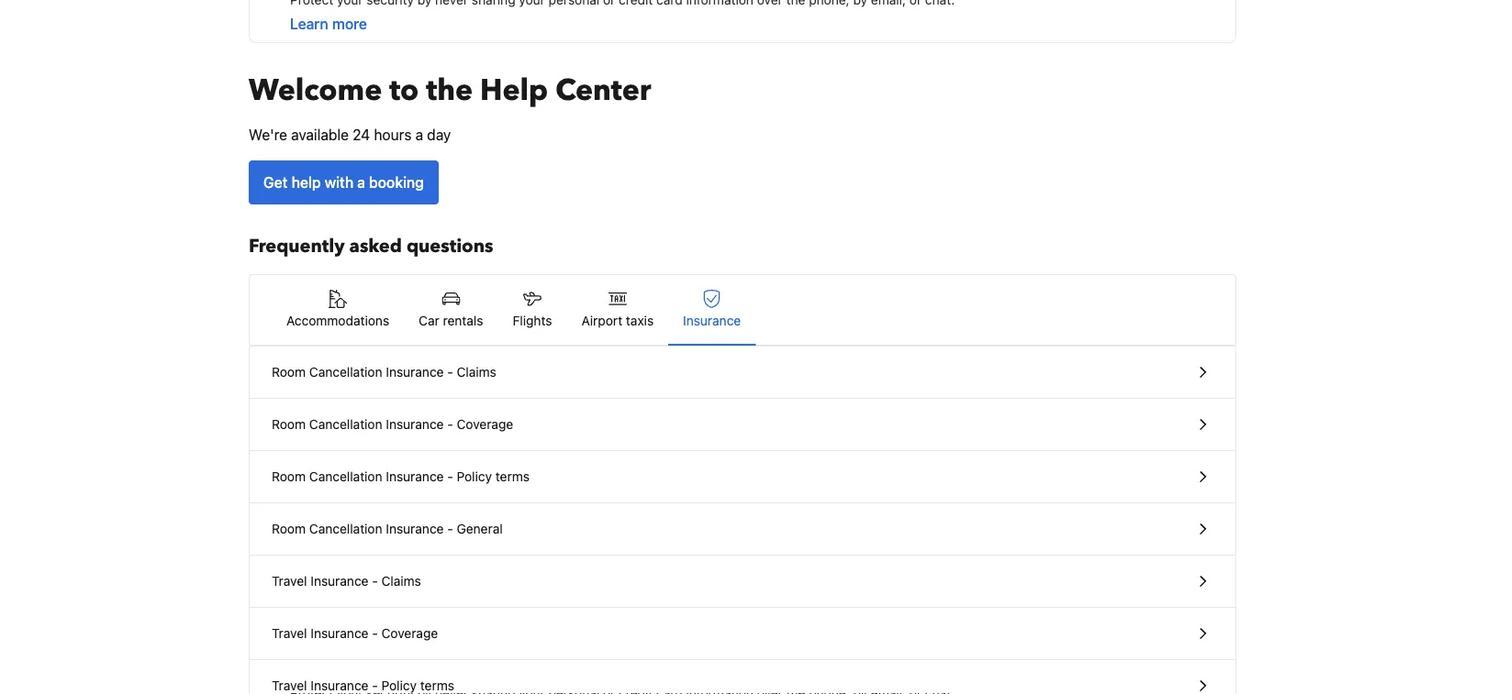 Task type: vqa. For each thing, say whether or not it's contained in the screenshot.
'Accommodations' button on the top
yes



Task type: describe. For each thing, give the bounding box(es) containing it.
terms inside button
[[420, 679, 454, 694]]

travel insurance - policy terms button
[[250, 661, 1235, 695]]

room cancellation insurance - claims button
[[250, 347, 1235, 399]]

room cancellation insurance - general button
[[250, 504, 1235, 556]]

room cancellation insurance - general
[[272, 522, 503, 537]]

help
[[480, 71, 548, 111]]

get
[[263, 174, 288, 191]]

room for room cancellation insurance - claims
[[272, 365, 306, 380]]

day
[[427, 126, 451, 144]]

terms inside button
[[495, 469, 530, 485]]

insurance button
[[668, 275, 756, 345]]

- up the travel insurance - policy terms
[[372, 626, 378, 642]]

available
[[291, 126, 349, 144]]

insurance inside tab list
[[683, 313, 741, 329]]

questions
[[407, 234, 493, 259]]

room for room cancellation insurance - coverage
[[272, 417, 306, 432]]

to
[[389, 71, 419, 111]]

- down 'travel insurance - coverage' on the bottom left of the page
[[372, 679, 378, 694]]

tab list containing accommodations
[[250, 275, 1235, 347]]

room cancellation insurance - coverage
[[272, 417, 513, 432]]

flights
[[513, 313, 552, 329]]

policy inside button
[[457, 469, 492, 485]]

learn more link
[[290, 15, 367, 33]]

0 horizontal spatial coverage
[[381, 626, 438, 642]]

room for room cancellation insurance - policy terms
[[272, 469, 306, 485]]

more
[[332, 15, 367, 33]]

travel insurance - claims
[[272, 574, 421, 589]]

a inside get help with a booking button
[[357, 174, 365, 191]]

travel for travel insurance - claims
[[272, 574, 307, 589]]

booking
[[369, 174, 424, 191]]

insurance down room cancellation insurance - policy terms
[[386, 522, 444, 537]]

room cancellation insurance - policy terms button
[[250, 452, 1235, 504]]

travel insurance - coverage
[[272, 626, 438, 642]]

claims inside button
[[381, 574, 421, 589]]

0 vertical spatial a
[[415, 126, 423, 144]]

policy inside button
[[381, 679, 417, 694]]

asked
[[349, 234, 402, 259]]

- inside button
[[447, 469, 453, 485]]

1 horizontal spatial coverage
[[457, 417, 513, 432]]

- up room cancellation insurance - policy terms
[[447, 417, 453, 432]]

get help with a booking button
[[249, 161, 439, 205]]

airport taxis button
[[567, 275, 668, 345]]

the
[[426, 71, 473, 111]]

insurance inside 'button'
[[386, 365, 444, 380]]

get help with a booking
[[263, 174, 424, 191]]

center
[[555, 71, 651, 111]]

insurance up 'travel insurance - coverage' on the bottom left of the page
[[311, 574, 369, 589]]

room cancellation insurance - claims
[[272, 365, 496, 380]]

general
[[457, 522, 503, 537]]

cancellation for room cancellation insurance - claims
[[309, 365, 382, 380]]

room for room cancellation insurance - general
[[272, 522, 306, 537]]

learn more
[[290, 15, 367, 33]]

travel insurance - coverage button
[[250, 609, 1235, 661]]



Task type: locate. For each thing, give the bounding box(es) containing it.
insurance down car on the top left of the page
[[386, 365, 444, 380]]

policy
[[457, 469, 492, 485], [381, 679, 417, 694]]

3 travel from the top
[[272, 679, 307, 694]]

welcome
[[249, 71, 382, 111]]

1 horizontal spatial policy
[[457, 469, 492, 485]]

3 cancellation from the top
[[309, 469, 382, 485]]

3 room from the top
[[272, 469, 306, 485]]

claims down room cancellation insurance - general
[[381, 574, 421, 589]]

accommodations button
[[272, 275, 404, 345]]

- down room cancellation insurance - coverage
[[447, 469, 453, 485]]

1 vertical spatial terms
[[420, 679, 454, 694]]

0 horizontal spatial terms
[[420, 679, 454, 694]]

- down room cancellation insurance - general
[[372, 574, 378, 589]]

room cancellation insurance - policy terms
[[272, 469, 530, 485]]

0 horizontal spatial policy
[[381, 679, 417, 694]]

travel
[[272, 574, 307, 589], [272, 626, 307, 642], [272, 679, 307, 694]]

insurance inside button
[[386, 469, 444, 485]]

claims inside 'button'
[[457, 365, 496, 380]]

insurance down room cancellation insurance - coverage
[[386, 469, 444, 485]]

rentals
[[443, 313, 483, 329]]

insurance
[[683, 313, 741, 329], [386, 365, 444, 380], [386, 417, 444, 432], [386, 469, 444, 485], [386, 522, 444, 537], [311, 574, 369, 589], [311, 626, 369, 642], [311, 679, 369, 694]]

learn
[[290, 15, 328, 33]]

24
[[353, 126, 370, 144]]

travel for travel insurance - policy terms
[[272, 679, 307, 694]]

room inside 'button'
[[272, 365, 306, 380]]

0 vertical spatial claims
[[457, 365, 496, 380]]

we're available 24 hours a day
[[249, 126, 451, 144]]

insurance up room cancellation insurance - claims 'button'
[[683, 313, 741, 329]]

1 vertical spatial coverage
[[381, 626, 438, 642]]

1 horizontal spatial claims
[[457, 365, 496, 380]]

travel down 'travel insurance - coverage' on the bottom left of the page
[[272, 679, 307, 694]]

1 room from the top
[[272, 365, 306, 380]]

-
[[447, 365, 453, 380], [447, 417, 453, 432], [447, 469, 453, 485], [447, 522, 453, 537], [372, 574, 378, 589], [372, 626, 378, 642], [372, 679, 378, 694]]

claims down rentals
[[457, 365, 496, 380]]

1 vertical spatial policy
[[381, 679, 417, 694]]

a
[[415, 126, 423, 144], [357, 174, 365, 191]]

policy down 'travel insurance - coverage' on the bottom left of the page
[[381, 679, 417, 694]]

frequently asked questions
[[249, 234, 493, 259]]

1 cancellation from the top
[[309, 365, 382, 380]]

car
[[419, 313, 439, 329]]

travel insurance - claims button
[[250, 556, 1235, 609]]

travel insurance - policy terms
[[272, 679, 454, 694]]

2 travel from the top
[[272, 626, 307, 642]]

- inside 'button'
[[447, 365, 453, 380]]

cancellation down room cancellation insurance - claims
[[309, 417, 382, 432]]

room cancellation insurance - coverage button
[[250, 399, 1235, 452]]

4 cancellation from the top
[[309, 522, 382, 537]]

policy up "general"
[[457, 469, 492, 485]]

0 vertical spatial coverage
[[457, 417, 513, 432]]

insurance down 'travel insurance - coverage' on the bottom left of the page
[[311, 679, 369, 694]]

- down 'car rentals'
[[447, 365, 453, 380]]

cancellation up room cancellation insurance - general
[[309, 469, 382, 485]]

0 vertical spatial policy
[[457, 469, 492, 485]]

cancellation inside button
[[309, 469, 382, 485]]

0 horizontal spatial claims
[[381, 574, 421, 589]]

cancellation inside 'button'
[[309, 365, 382, 380]]

4 room from the top
[[272, 522, 306, 537]]

help
[[291, 174, 321, 191]]

a left day
[[415, 126, 423, 144]]

taxis
[[626, 313, 654, 329]]

car rentals
[[419, 313, 483, 329]]

0 horizontal spatial a
[[357, 174, 365, 191]]

airport taxis
[[581, 313, 654, 329]]

car rentals button
[[404, 275, 498, 345]]

travel for travel insurance - coverage
[[272, 626, 307, 642]]

tab list
[[250, 275, 1235, 347]]

cancellation for room cancellation insurance - policy terms
[[309, 469, 382, 485]]

- left "general"
[[447, 522, 453, 537]]

insurance down travel insurance - claims
[[311, 626, 369, 642]]

hours
[[374, 126, 412, 144]]

insurance up room cancellation insurance - policy terms
[[386, 417, 444, 432]]

we're
[[249, 126, 287, 144]]

travel up 'travel insurance - coverage' on the bottom left of the page
[[272, 574, 307, 589]]

cancellation
[[309, 365, 382, 380], [309, 417, 382, 432], [309, 469, 382, 485], [309, 522, 382, 537]]

terms
[[495, 469, 530, 485], [420, 679, 454, 694]]

1 vertical spatial travel
[[272, 626, 307, 642]]

room inside button
[[272, 469, 306, 485]]

1 horizontal spatial a
[[415, 126, 423, 144]]

frequently
[[249, 234, 345, 259]]

cancellation for room cancellation insurance - general
[[309, 522, 382, 537]]

claims
[[457, 365, 496, 380], [381, 574, 421, 589]]

with
[[325, 174, 354, 191]]

flights button
[[498, 275, 567, 345]]

room
[[272, 365, 306, 380], [272, 417, 306, 432], [272, 469, 306, 485], [272, 522, 306, 537]]

cancellation for room cancellation insurance - coverage
[[309, 417, 382, 432]]

travel down travel insurance - claims
[[272, 626, 307, 642]]

accommodations
[[286, 313, 389, 329]]

1 vertical spatial a
[[357, 174, 365, 191]]

airport
[[581, 313, 622, 329]]

welcome to the help center
[[249, 71, 651, 111]]

2 room from the top
[[272, 417, 306, 432]]

1 vertical spatial claims
[[381, 574, 421, 589]]

1 horizontal spatial terms
[[495, 469, 530, 485]]

a right with
[[357, 174, 365, 191]]

coverage
[[457, 417, 513, 432], [381, 626, 438, 642]]

0 vertical spatial terms
[[495, 469, 530, 485]]

2 cancellation from the top
[[309, 417, 382, 432]]

2 vertical spatial travel
[[272, 679, 307, 694]]

0 vertical spatial travel
[[272, 574, 307, 589]]

cancellation up travel insurance - claims
[[309, 522, 382, 537]]

1 travel from the top
[[272, 574, 307, 589]]

cancellation down accommodations
[[309, 365, 382, 380]]



